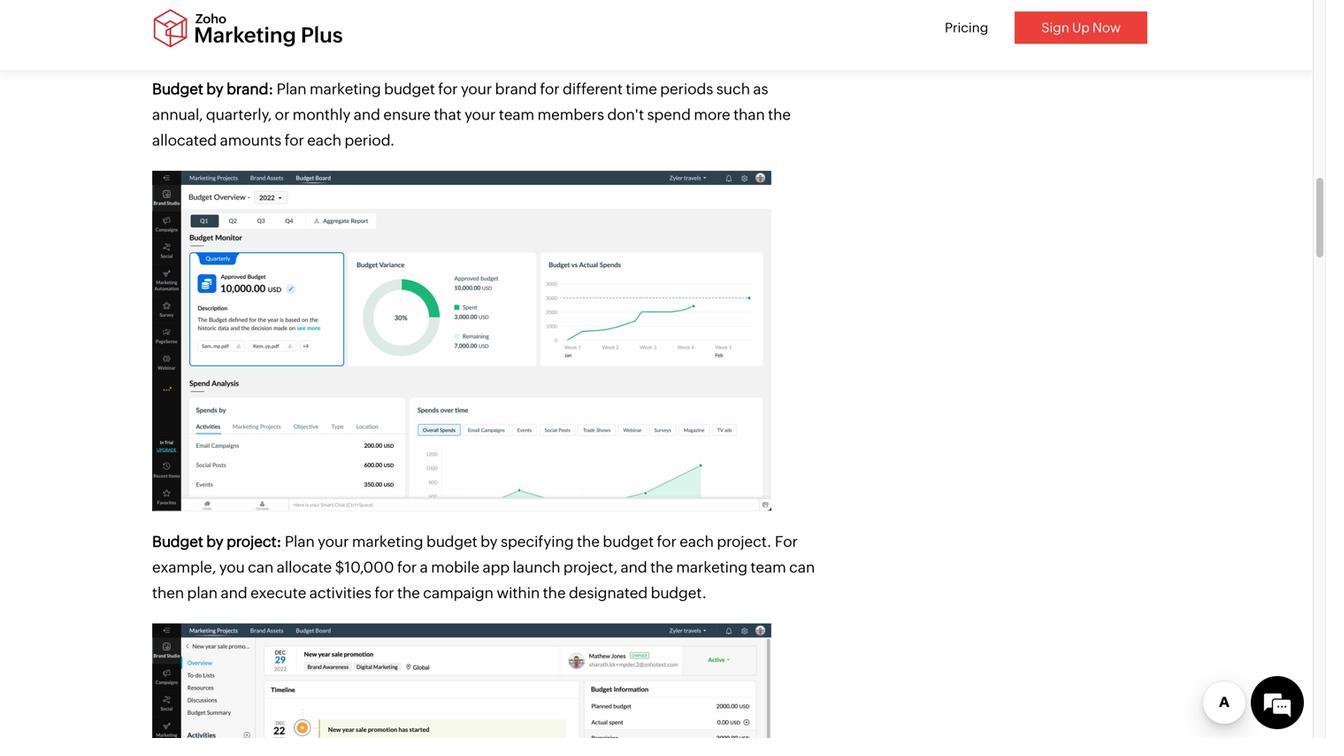 Task type: locate. For each thing, give the bounding box(es) containing it.
0 horizontal spatial each
[[307, 131, 342, 149]]

and inside plan marketing budget for your brand for different time periods such as annual, quarterly, or monthly and ensure that your team members don't spend more than the allocated amounts for each period.
[[354, 106, 381, 123]]

0 horizontal spatial team
[[499, 106, 535, 123]]

2 horizontal spatial team
[[751, 559, 787, 576]]

budget up period.
[[384, 80, 435, 97]]

for down or at the top left
[[285, 131, 304, 149]]

can down project:
[[248, 559, 274, 576]]

more
[[694, 106, 731, 123]]

1 vertical spatial that
[[434, 106, 462, 123]]

launch
[[513, 559, 561, 576]]

sign
[[1042, 20, 1070, 35]]

budget. left there
[[516, 11, 572, 28]]

1 vertical spatial different
[[563, 80, 623, 97]]

1 horizontal spatial you
[[774, 11, 799, 28]]

team up are
[[610, 0, 646, 3]]

budget for plan marketing budget for your brand for different time periods such as annual, quarterly, or monthly and ensure that your team members don't spend more than the allocated amounts for each period.
[[152, 80, 203, 97]]

1 horizontal spatial team
[[610, 0, 646, 3]]

0 horizontal spatial members
[[538, 106, 605, 123]]

budget up mobile
[[427, 533, 478, 550]]

marketing up there
[[536, 0, 607, 3]]

ensure
[[420, 0, 467, 3], [384, 106, 431, 123]]

ways
[[736, 11, 771, 28]]

members inside set a clear budget for your business to ensure that your marketing team members and stakeholders remain informed and aligned with your budget. there are two different ways you can plan your marketing budget.
[[649, 0, 715, 3]]

pricing link
[[945, 20, 989, 35]]

different inside set a clear budget for your business to ensure that your marketing team members and stakeholders remain informed and aligned with your budget. there are two different ways you can plan your marketing budget.
[[672, 11, 732, 28]]

different right two
[[672, 11, 732, 28]]

each inside plan marketing budget for your brand for different time periods such as annual, quarterly, or monthly and ensure that your team members don't spend more than the allocated amounts for each period.
[[307, 131, 342, 149]]

0 horizontal spatial that
[[434, 106, 462, 123]]

1 vertical spatial plan
[[187, 584, 218, 602]]

each inside the 'plan your marketing budget by specifying the budget for each project. for example, you can allocate $10,000 for a mobile app launch project, and the marketing team can then plan and execute activities for the campaign within the designated budget.'
[[680, 533, 714, 550]]

and left execute in the bottom left of the page
[[221, 584, 248, 602]]

aligned
[[393, 11, 446, 28]]

1 vertical spatial team
[[499, 106, 535, 123]]

budget
[[152, 80, 203, 97], [152, 533, 203, 550]]

1 vertical spatial plan
[[285, 533, 315, 550]]

business
[[338, 0, 400, 3]]

members inside plan marketing budget for your brand for different time periods such as annual, quarterly, or monthly and ensure that your team members don't spend more than the allocated amounts for each period.
[[538, 106, 605, 123]]

you
[[774, 11, 799, 28], [219, 559, 245, 576]]

your left "brand"
[[461, 80, 492, 97]]

0 horizontal spatial different
[[563, 80, 623, 97]]

a left mobile
[[420, 559, 428, 576]]

plan your marketing budget by specifying the budget for each project. for example, you can allocate $10,000 for a mobile app launch project, and the marketing team can then plan and execute activities for the campaign within the designated budget.
[[152, 533, 815, 602]]

can
[[152, 37, 178, 54], [248, 559, 274, 576], [790, 559, 815, 576]]

your up informed
[[304, 0, 335, 3]]

a inside the 'plan your marketing budget by specifying the budget for each project. for example, you can allocate $10,000 for a mobile app launch project, and the marketing team can then plan and execute activities for the campaign within the designated budget.'
[[420, 559, 428, 576]]

and up period.
[[354, 106, 381, 123]]

1 vertical spatial each
[[680, 533, 714, 550]]

budget. inside the 'plan your marketing budget by specifying the budget for each project. for example, you can allocate $10,000 for a mobile app launch project, and the marketing team can then plan and execute activities for the campaign within the designated budget.'
[[651, 584, 707, 602]]

monthly
[[293, 106, 351, 123]]

budget up the example,
[[152, 533, 203, 550]]

the left campaign in the bottom left of the page
[[397, 584, 420, 602]]

1 horizontal spatial budget.
[[516, 11, 572, 28]]

members up two
[[649, 0, 715, 3]]

app
[[483, 559, 510, 576]]

project.
[[717, 533, 772, 550]]

1 horizontal spatial that
[[471, 0, 498, 3]]

remain
[[245, 11, 293, 28]]

marketing
[[536, 0, 607, 3], [249, 37, 320, 54], [310, 80, 381, 97], [352, 533, 424, 550], [677, 559, 748, 576]]

1 vertical spatial you
[[219, 559, 245, 576]]

budget up remain
[[227, 0, 278, 3]]

1 budget from the top
[[152, 80, 203, 97]]

your
[[304, 0, 335, 3], [501, 0, 533, 3], [482, 11, 513, 28], [215, 37, 246, 54], [461, 80, 492, 97], [465, 106, 496, 123], [318, 533, 349, 550]]

plan up or at the top left
[[277, 80, 307, 97]]

your right with
[[482, 11, 513, 28]]

team inside set a clear budget for your business to ensure that your marketing team members and stakeholders remain informed and aligned with your budget. there are two different ways you can plan your marketing budget.
[[610, 0, 646, 3]]

plan down "stakeholders"
[[181, 37, 212, 54]]

0 vertical spatial team
[[610, 0, 646, 3]]

your down "stakeholders"
[[215, 37, 246, 54]]

each down 'monthly'
[[307, 131, 342, 149]]

ensure inside plan marketing budget for your brand for different time periods such as annual, quarterly, or monthly and ensure that your team members don't spend more than the allocated amounts for each period.
[[384, 106, 431, 123]]

each left project.
[[680, 533, 714, 550]]

1 horizontal spatial a
[[420, 559, 428, 576]]

different up don't
[[563, 80, 623, 97]]

0 vertical spatial a
[[178, 0, 186, 3]]

ensure up period.
[[384, 106, 431, 123]]

2 vertical spatial budget.
[[651, 584, 707, 602]]

allocated
[[152, 131, 217, 149]]

your up allocate
[[318, 533, 349, 550]]

brand:
[[227, 80, 274, 97]]

by left project:
[[206, 533, 224, 550]]

0 vertical spatial budget.
[[516, 11, 572, 28]]

ensure up with
[[420, 0, 467, 3]]

marketing up 'monthly'
[[310, 80, 381, 97]]

0 horizontal spatial can
[[152, 37, 178, 54]]

0 vertical spatial plan
[[277, 80, 307, 97]]

plan inside the 'plan your marketing budget by specifying the budget for each project. for example, you can allocate $10,000 for a mobile app launch project, and the marketing team can then plan and execute activities for the campaign within the designated budget.'
[[285, 533, 315, 550]]

plan
[[277, 80, 307, 97], [285, 533, 315, 550]]

2 budget from the top
[[152, 533, 203, 550]]

by up app
[[481, 533, 498, 550]]

budget. right the designated
[[651, 584, 707, 602]]

1 horizontal spatial can
[[248, 559, 274, 576]]

that
[[471, 0, 498, 3], [434, 106, 462, 123]]

0 vertical spatial different
[[672, 11, 732, 28]]

0 horizontal spatial budget.
[[323, 37, 379, 54]]

for inside set a clear budget for your business to ensure that your marketing team members and stakeholders remain informed and aligned with your budget. there are two different ways you can plan your marketing budget.
[[281, 0, 301, 3]]

plan up allocate
[[285, 533, 315, 550]]

campaign
[[423, 584, 494, 602]]

budget. down informed
[[323, 37, 379, 54]]

by left 'brand:'
[[206, 80, 224, 97]]

1 horizontal spatial different
[[672, 11, 732, 28]]

1 vertical spatial members
[[538, 106, 605, 123]]

budget inside set a clear budget for your business to ensure that your marketing team members and stakeholders remain informed and aligned with your budget. there are two different ways you can plan your marketing budget.
[[227, 0, 278, 3]]

1 vertical spatial a
[[420, 559, 428, 576]]

project:
[[227, 533, 282, 550]]

are
[[618, 11, 640, 28]]

budget for plan your marketing budget by specifying the budget for each project. for example, you can allocate $10,000 for a mobile app launch project, and the marketing team can then plan and execute activities for the campaign within the designated budget.
[[152, 533, 203, 550]]

for
[[281, 0, 301, 3], [438, 80, 458, 97], [540, 80, 560, 97], [285, 131, 304, 149], [657, 533, 677, 550], [397, 559, 417, 576], [375, 584, 394, 602]]

for up remain
[[281, 0, 301, 3]]

for left project.
[[657, 533, 677, 550]]

and down business
[[364, 11, 390, 28]]

team down for on the bottom right of page
[[751, 559, 787, 576]]

plan down the example,
[[187, 584, 218, 602]]

0 vertical spatial budget
[[152, 80, 203, 97]]

1 vertical spatial budget
[[152, 533, 203, 550]]

plan inside the 'plan your marketing budget by specifying the budget for each project. for example, you can allocate $10,000 for a mobile app launch project, and the marketing team can then plan and execute activities for the campaign within the designated budget.'
[[187, 584, 218, 602]]

0 vertical spatial each
[[307, 131, 342, 149]]

a right set
[[178, 0, 186, 3]]

don't
[[608, 106, 644, 123]]

0 vertical spatial members
[[649, 0, 715, 3]]

period.
[[345, 131, 395, 149]]

informed
[[296, 11, 361, 28]]

0 horizontal spatial you
[[219, 559, 245, 576]]

0 horizontal spatial a
[[178, 0, 186, 3]]

budget
[[227, 0, 278, 3], [384, 80, 435, 97], [427, 533, 478, 550], [603, 533, 654, 550]]

the inside plan marketing budget for your brand for different time periods such as annual, quarterly, or monthly and ensure that your team members don't spend more than the allocated amounts for each period.
[[768, 106, 791, 123]]

and
[[719, 0, 745, 3], [364, 11, 390, 28], [354, 106, 381, 123], [621, 559, 648, 576], [221, 584, 248, 602]]

within
[[497, 584, 540, 602]]

1 vertical spatial budget.
[[323, 37, 379, 54]]

by
[[206, 80, 224, 97], [206, 533, 224, 550], [481, 533, 498, 550]]

can down for on the bottom right of page
[[790, 559, 815, 576]]

budget inside plan marketing budget for your brand for different time periods such as annual, quarterly, or monthly and ensure that your team members don't spend more than the allocated amounts for each period.
[[384, 80, 435, 97]]

the
[[768, 106, 791, 123], [577, 533, 600, 550], [651, 559, 674, 576], [397, 584, 420, 602], [543, 584, 566, 602]]

team
[[610, 0, 646, 3], [499, 106, 535, 123], [751, 559, 787, 576]]

a inside set a clear budget for your business to ensure that your marketing team members and stakeholders remain informed and aligned with your budget. there are two different ways you can plan your marketing budget.
[[178, 0, 186, 3]]

2 vertical spatial team
[[751, 559, 787, 576]]

plan
[[181, 37, 212, 54], [187, 584, 218, 602]]

0 vertical spatial plan
[[181, 37, 212, 54]]

can down "stakeholders"
[[152, 37, 178, 54]]

you right ways
[[774, 11, 799, 28]]

members left don't
[[538, 106, 605, 123]]

plan inside plan marketing budget for your brand for different time periods such as annual, quarterly, or monthly and ensure that your team members don't spend more than the allocated amounts for each period.
[[277, 80, 307, 97]]

to
[[403, 0, 417, 3]]

or
[[275, 106, 290, 123]]

members
[[649, 0, 715, 3], [538, 106, 605, 123]]

each
[[307, 131, 342, 149], [680, 533, 714, 550]]

budget.
[[516, 11, 572, 28], [323, 37, 379, 54], [651, 584, 707, 602]]

0 vertical spatial ensure
[[420, 0, 467, 3]]

the right than
[[768, 106, 791, 123]]

1 horizontal spatial each
[[680, 533, 714, 550]]

budget up annual,
[[152, 80, 203, 97]]

0 vertical spatial you
[[774, 11, 799, 28]]

2 horizontal spatial budget.
[[651, 584, 707, 602]]

you inside the 'plan your marketing budget by specifying the budget for each project. for example, you can allocate $10,000 for a mobile app launch project, and the marketing team can then plan and execute activities for the campaign within the designated budget.'
[[219, 559, 245, 576]]

different
[[672, 11, 732, 28], [563, 80, 623, 97]]

1 horizontal spatial members
[[649, 0, 715, 3]]

your down "brand"
[[465, 106, 496, 123]]

by for project:
[[206, 533, 224, 550]]

set a clear budget for your business to ensure that your marketing team members and stakeholders remain informed and aligned with your budget. there are two different ways you can plan your marketing budget.
[[152, 0, 799, 54]]

a
[[178, 0, 186, 3], [420, 559, 428, 576]]

1 vertical spatial ensure
[[384, 106, 431, 123]]

0 vertical spatial that
[[471, 0, 498, 3]]

team down "brand"
[[499, 106, 535, 123]]

pricing
[[945, 20, 989, 35]]

set
[[152, 0, 175, 3]]

you down budget by project:
[[219, 559, 245, 576]]



Task type: vqa. For each thing, say whether or not it's contained in the screenshot.
the bottom Budget
yes



Task type: describe. For each thing, give the bounding box(es) containing it.
designated
[[569, 584, 648, 602]]

time
[[626, 80, 657, 97]]

by for brand:
[[206, 80, 224, 97]]

allocate
[[277, 559, 332, 576]]

that inside set a clear budget for your business to ensure that your marketing team members and stakeholders remain informed and aligned with your budget. there are two different ways you can plan your marketing budget.
[[471, 0, 498, 3]]

now
[[1093, 20, 1121, 35]]

sign up now link
[[1015, 12, 1148, 44]]

clear
[[190, 0, 224, 3]]

marketing down remain
[[249, 37, 320, 54]]

team inside the 'plan your marketing budget by specifying the budget for each project. for example, you can allocate $10,000 for a mobile app launch project, and the marketing team can then plan and execute activities for the campaign within the designated budget.'
[[751, 559, 787, 576]]

quarterly,
[[206, 106, 272, 123]]

your up "brand"
[[501, 0, 533, 3]]

for right $10,000
[[397, 559, 417, 576]]

the right project,
[[651, 559, 674, 576]]

plan marketing budget for your brand for different time periods such as annual, quarterly, or monthly and ensure that your team members don't spend more than the allocated amounts for each period.
[[152, 80, 791, 149]]

can inside set a clear budget for your business to ensure that your marketing team members and stakeholders remain informed and aligned with your budget. there are two different ways you can plan your marketing budget.
[[152, 37, 178, 54]]

for down $10,000
[[375, 584, 394, 602]]

two
[[643, 11, 669, 28]]

such
[[717, 80, 751, 97]]

specifying
[[501, 533, 574, 550]]

2 horizontal spatial can
[[790, 559, 815, 576]]

execute
[[251, 584, 307, 602]]

your inside the 'plan your marketing budget by specifying the budget for each project. for example, you can allocate $10,000 for a mobile app launch project, and the marketing team can then plan and execute activities for the campaign within the designated budget.'
[[318, 533, 349, 550]]

the down launch
[[543, 584, 566, 602]]

brand
[[495, 80, 537, 97]]

as
[[754, 80, 769, 97]]

the up project,
[[577, 533, 600, 550]]

plan inside set a clear budget for your business to ensure that your marketing team members and stakeholders remain informed and aligned with your budget. there are two different ways you can plan your marketing budget.
[[181, 37, 212, 54]]

there
[[575, 11, 615, 28]]

annual,
[[152, 106, 203, 123]]

then
[[152, 584, 184, 602]]

amounts
[[220, 131, 282, 149]]

stakeholders
[[152, 11, 242, 28]]

with
[[449, 11, 479, 28]]

activities
[[310, 584, 372, 602]]

by inside the 'plan your marketing budget by specifying the budget for each project. for example, you can allocate $10,000 for a mobile app launch project, and the marketing team can then plan and execute activities for the campaign within the designated budget.'
[[481, 533, 498, 550]]

budget up project,
[[603, 533, 654, 550]]

for right "brand"
[[540, 80, 560, 97]]

than
[[734, 106, 765, 123]]

team inside plan marketing budget for your brand for different time periods such as annual, quarterly, or monthly and ensure that your team members don't spend more than the allocated amounts for each period.
[[499, 106, 535, 123]]

budget by project:
[[152, 533, 282, 550]]

project,
[[564, 559, 618, 576]]

plan for budget by brand:
[[277, 80, 307, 97]]

different inside plan marketing budget for your brand for different time periods such as annual, quarterly, or monthly and ensure that your team members don't spend more than the allocated amounts for each period.
[[563, 80, 623, 97]]

spend
[[647, 106, 691, 123]]

marketing inside plan marketing budget for your brand for different time periods such as annual, quarterly, or monthly and ensure that your team members don't spend more than the allocated amounts for each period.
[[310, 80, 381, 97]]

you inside set a clear budget for your business to ensure that your marketing team members and stakeholders remain informed and aligned with your budget. there are two different ways you can plan your marketing budget.
[[774, 11, 799, 28]]

marketing down project.
[[677, 559, 748, 576]]

example,
[[152, 559, 216, 576]]

ensure inside set a clear budget for your business to ensure that your marketing team members and stakeholders remain informed and aligned with your budget. there are two different ways you can plan your marketing budget.
[[420, 0, 467, 3]]

up
[[1073, 20, 1090, 35]]

and up the designated
[[621, 559, 648, 576]]

marketing up $10,000
[[352, 533, 424, 550]]

periods
[[661, 80, 714, 97]]

sign up now
[[1042, 20, 1121, 35]]

for down set a clear budget for your business to ensure that your marketing team members and stakeholders remain informed and aligned with your budget. there are two different ways you can plan your marketing budget.
[[438, 80, 458, 97]]

$10,000
[[335, 559, 394, 576]]

budget by brand:
[[152, 80, 277, 97]]

mobile
[[431, 559, 480, 576]]

plan for budget by project:
[[285, 533, 315, 550]]

that inside plan marketing budget for your brand for different time periods such as annual, quarterly, or monthly and ensure that your team members don't spend more than the allocated amounts for each period.
[[434, 106, 462, 123]]

for
[[775, 533, 798, 550]]

and up ways
[[719, 0, 745, 3]]



